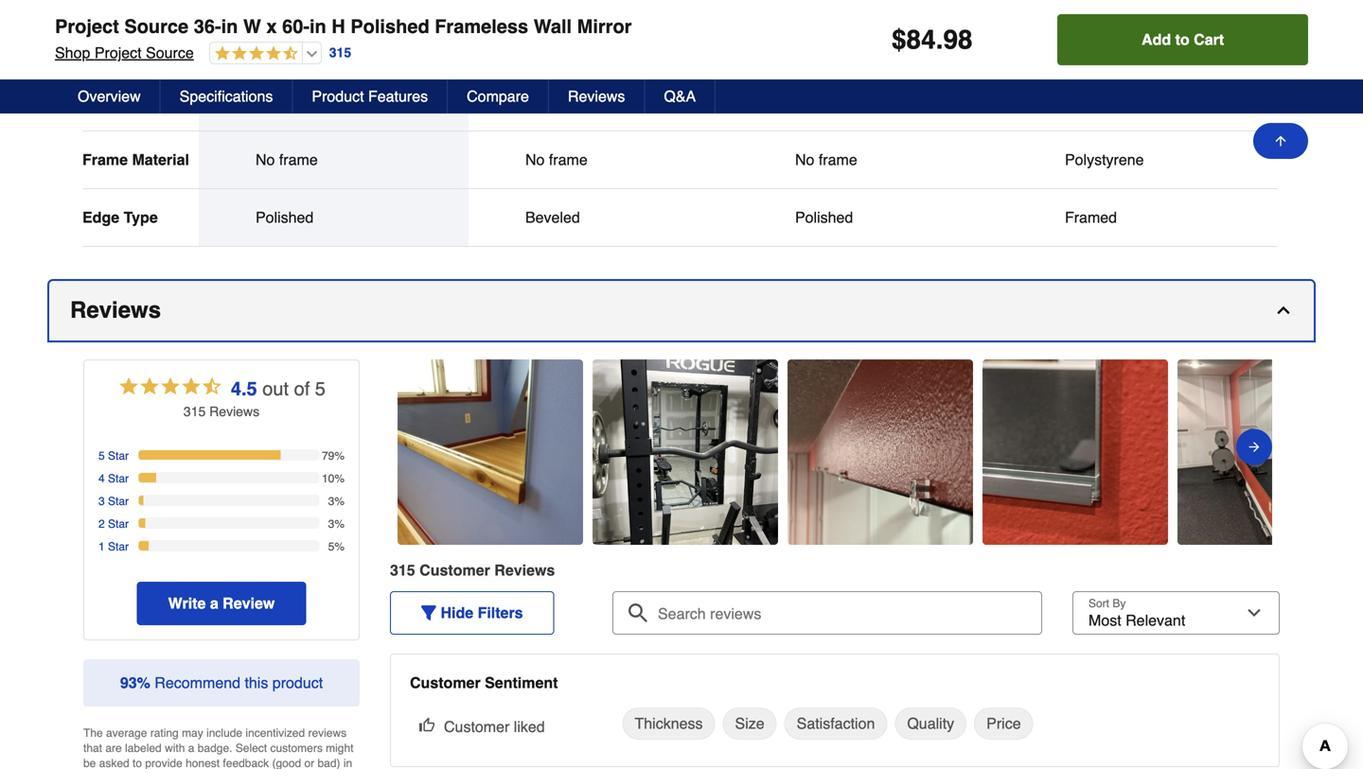 Task type: locate. For each thing, give the bounding box(es) containing it.
315 inside 4.5 out of 5 315 review s
[[184, 404, 206, 419]]

quality button
[[895, 708, 967, 740]]

s
[[253, 404, 260, 419], [547, 562, 555, 579]]

2 horizontal spatial no
[[795, 151, 815, 168]]

4
[[98, 472, 105, 486]]

source down 36-
[[146, 44, 194, 62]]

5 star from the top
[[108, 541, 129, 554]]

1 horizontal spatial polished
[[351, 16, 430, 37]]

a inside button
[[210, 595, 218, 613]]

1 vertical spatial a
[[188, 742, 195, 756]]

1 horizontal spatial cell
[[1065, 35, 1222, 54]]

0 vertical spatial project
[[55, 16, 119, 37]]

cell
[[795, 35, 952, 54], [1065, 35, 1222, 54]]

review inside button
[[223, 595, 275, 613]]

2 frame from the left
[[549, 151, 588, 168]]

in left h
[[310, 16, 326, 37]]

1 vertical spatial to
[[133, 757, 142, 770]]

0 horizontal spatial wall cell
[[256, 93, 412, 112]]

1 vertical spatial 3%
[[328, 518, 345, 531]]

4 star from the top
[[108, 518, 129, 531]]

wall cell down rectangle cell
[[256, 93, 412, 112]]

star right 2
[[108, 518, 129, 531]]

1 vertical spatial 4.5 stars image
[[117, 375, 224, 402]]

1 vertical spatial 315
[[184, 404, 206, 419]]

0 vertical spatial 315
[[329, 45, 351, 60]]

2 horizontal spatial no frame
[[795, 151, 858, 168]]

are
[[105, 742, 122, 756]]

reviews down mirror
[[568, 88, 625, 105]]

0 horizontal spatial to
[[133, 757, 142, 770]]

in left "w"
[[221, 16, 238, 37]]

specifications button
[[161, 80, 293, 114]]

1 3% from the top
[[328, 495, 345, 508]]

review up 'filters'
[[495, 562, 547, 579]]

be
[[83, 757, 96, 770]]

to down labeled
[[133, 757, 142, 770]]

satisfaction
[[797, 715, 875, 733]]

3 star from the top
[[108, 495, 129, 508]]

customer for customer liked
[[444, 719, 510, 736]]

liked
[[514, 719, 545, 736]]

4.5 stars image down "w"
[[210, 45, 298, 63]]

5 star
[[98, 450, 129, 463]]

93 % recommend this product
[[120, 675, 323, 692]]

product features
[[312, 88, 428, 105]]

0 horizontal spatial type
[[82, 93, 117, 111]]

1 horizontal spatial type
[[124, 209, 158, 226]]

review right write
[[223, 595, 275, 613]]

edge
[[82, 209, 119, 226]]

5 right of
[[315, 378, 326, 400]]

1 horizontal spatial a
[[210, 595, 218, 613]]

0 horizontal spatial reviews
[[70, 297, 161, 323]]

1 vertical spatial 5
[[98, 450, 105, 463]]

0 vertical spatial reviews button
[[549, 80, 645, 114]]

1 horizontal spatial to
[[1176, 31, 1190, 48]]

1 horizontal spatial no
[[526, 151, 545, 168]]

size
[[735, 715, 765, 733]]

1 horizontal spatial wall cell
[[526, 93, 682, 112]]

1 horizontal spatial 5
[[315, 378, 326, 400]]

0 vertical spatial 3%
[[328, 495, 345, 508]]

polished
[[351, 16, 430, 37], [256, 209, 314, 226], [795, 209, 854, 226]]

customer up thumb up image
[[410, 675, 481, 692]]

315
[[329, 45, 351, 60], [184, 404, 206, 419], [390, 562, 415, 579]]

q&a
[[664, 88, 696, 105]]

project
[[55, 16, 119, 37], [95, 44, 142, 62]]

star right "3"
[[108, 495, 129, 508]]

product features button
[[293, 80, 448, 114]]

1 horizontal spatial no frame
[[526, 151, 588, 168]]

in
[[221, 16, 238, 37], [310, 16, 326, 37]]

0 horizontal spatial a
[[188, 742, 195, 756]]

a down may
[[188, 742, 195, 756]]

3 uploaded image image from the left
[[788, 443, 973, 462]]

polystyrene
[[1065, 151, 1144, 168]]

features
[[368, 88, 428, 105]]

add to cart button
[[1058, 14, 1309, 65]]

bad)
[[318, 757, 340, 770]]

wall cell
[[256, 93, 412, 112], [526, 93, 682, 112]]

1 vertical spatial review
[[495, 562, 547, 579]]

wall for 2nd wall cell from right
[[256, 93, 285, 111]]

36-
[[194, 16, 221, 37]]

3%
[[328, 495, 345, 508], [328, 518, 345, 531]]

1 vertical spatial source
[[146, 44, 194, 62]]

1 vertical spatial customer
[[410, 675, 481, 692]]

2 horizontal spatial frame
[[819, 151, 858, 168]]

2 polished cell from the left
[[795, 208, 952, 227]]

customer sentiment
[[410, 675, 558, 692]]

0 vertical spatial 4.5 stars image
[[210, 45, 298, 63]]

polished for 1st polished cell from right
[[795, 209, 854, 226]]

thickness
[[635, 715, 703, 733]]

0 horizontal spatial 315
[[184, 404, 206, 419]]

star right 4
[[108, 472, 129, 486]]

type down shop project source
[[82, 93, 117, 111]]

type
[[82, 93, 117, 111], [124, 209, 158, 226]]

0 vertical spatial a
[[210, 595, 218, 613]]

3 no frame cell from the left
[[795, 150, 952, 169]]

incentivized
[[246, 727, 305, 740]]

5 up 4
[[98, 450, 105, 463]]

cart
[[1194, 31, 1225, 48]]

customer down customer sentiment
[[444, 719, 510, 736]]

4.5 stars image
[[210, 45, 298, 63], [117, 375, 224, 402]]

0 vertical spatial review
[[209, 404, 253, 419]]

3% up 5%
[[328, 518, 345, 531]]

4.5 stars image left 4.5
[[117, 375, 224, 402]]

rating
[[150, 727, 179, 740]]

no
[[256, 151, 275, 168], [526, 151, 545, 168], [795, 151, 815, 168]]

to right add
[[1176, 31, 1190, 48]]

project up the overview
[[95, 44, 142, 62]]

customer liked
[[444, 719, 545, 736]]

0 horizontal spatial no frame
[[256, 151, 318, 168]]

to
[[1176, 31, 1190, 48], [133, 757, 142, 770]]

1 horizontal spatial polished cell
[[795, 208, 952, 227]]

1
[[98, 541, 105, 554]]

1 no frame from the left
[[256, 151, 318, 168]]

material
[[132, 151, 189, 168]]

3% down 10% on the left bottom
[[328, 495, 345, 508]]

1 in from the left
[[221, 16, 238, 37]]

reviews button
[[549, 80, 645, 114], [49, 281, 1314, 341]]

star for 3 star
[[108, 495, 129, 508]]

h
[[332, 16, 345, 37]]

1 uploaded image image from the left
[[398, 443, 583, 462]]

honest
[[186, 757, 220, 770]]

1 star from the top
[[108, 450, 129, 463]]

project up shop
[[55, 16, 119, 37]]

polished for 1st polished cell
[[256, 209, 314, 226]]

beveled cell
[[526, 208, 682, 227]]

1 no frame cell from the left
[[256, 150, 412, 169]]

2 vertical spatial review
[[223, 595, 275, 613]]

3 no from the left
[[795, 151, 815, 168]]

source up shop project source
[[124, 16, 189, 37]]

1 horizontal spatial s
[[547, 562, 555, 579]]

write
[[168, 595, 206, 613]]

labeled
[[125, 742, 162, 756]]

2 vertical spatial 315
[[390, 562, 415, 579]]

q&a button
[[645, 80, 716, 114]]

1 vertical spatial type
[[124, 209, 158, 226]]

0 horizontal spatial in
[[221, 16, 238, 37]]

star for 5 star
[[108, 450, 129, 463]]

0 horizontal spatial no frame cell
[[256, 150, 412, 169]]

wall for second wall cell
[[526, 93, 554, 111]]

0 vertical spatial reviews
[[568, 88, 625, 105]]

79%
[[322, 450, 345, 463]]

1 horizontal spatial in
[[310, 16, 326, 37]]

wall cell down mirror
[[526, 93, 682, 112]]

0 vertical spatial customer
[[420, 562, 490, 579]]

frame
[[279, 151, 318, 168], [549, 151, 588, 168], [819, 151, 858, 168]]

0 horizontal spatial polished
[[256, 209, 314, 226]]

1 horizontal spatial no frame cell
[[526, 150, 682, 169]]

1 horizontal spatial frame
[[549, 151, 588, 168]]

2 star
[[98, 518, 129, 531]]

polished cell
[[256, 208, 412, 227], [795, 208, 952, 227]]

mirror
[[577, 16, 632, 37]]

2 star from the top
[[108, 472, 129, 486]]

84
[[907, 25, 936, 55]]

2 horizontal spatial no frame cell
[[795, 150, 952, 169]]

star up 4 star
[[108, 450, 129, 463]]

5 uploaded image image from the left
[[1178, 443, 1364, 462]]

1 horizontal spatial 315
[[329, 45, 351, 60]]

%
[[137, 675, 150, 692]]

star
[[108, 450, 129, 463], [108, 472, 129, 486], [108, 495, 129, 508], [108, 518, 129, 531], [108, 541, 129, 554]]

reviews
[[308, 727, 347, 740]]

overview button
[[59, 80, 161, 114]]

customer up the hide
[[420, 562, 490, 579]]

0 horizontal spatial no
[[256, 151, 275, 168]]

93
[[120, 675, 137, 692]]

star right 1
[[108, 541, 129, 554]]

review for write a review
[[223, 595, 275, 613]]

customer
[[420, 562, 490, 579], [410, 675, 481, 692], [444, 719, 510, 736]]

1 no from the left
[[256, 151, 275, 168]]

0 horizontal spatial frame
[[279, 151, 318, 168]]

type right edge
[[124, 209, 158, 226]]

rectangle
[[256, 35, 324, 53]]

0 vertical spatial s
[[253, 404, 260, 419]]

product
[[273, 675, 323, 692]]

arrow up image
[[1274, 134, 1289, 149]]

no frame cell
[[256, 150, 412, 169], [526, 150, 682, 169], [795, 150, 952, 169]]

3 no frame from the left
[[795, 151, 858, 168]]

2 horizontal spatial 315
[[390, 562, 415, 579]]

recommend
[[155, 675, 241, 692]]

might
[[326, 742, 354, 756]]

2 in from the left
[[310, 16, 326, 37]]

0 horizontal spatial polished cell
[[256, 208, 412, 227]]

1 horizontal spatial reviews
[[568, 88, 625, 105]]

frame material
[[82, 151, 189, 168]]

arrow right image
[[1247, 436, 1262, 459]]

rectangle cell
[[256, 35, 412, 54]]

3 frame from the left
[[819, 151, 858, 168]]

0 vertical spatial to
[[1176, 31, 1190, 48]]

star for 2 star
[[108, 518, 129, 531]]

2 vertical spatial customer
[[444, 719, 510, 736]]

reviews down edge type
[[70, 297, 161, 323]]

average
[[106, 727, 147, 740]]

badge.
[[198, 742, 232, 756]]

0 vertical spatial 5
[[315, 378, 326, 400]]

customers
[[270, 742, 323, 756]]

uploaded image image
[[398, 443, 583, 462], [593, 443, 778, 462], [788, 443, 973, 462], [983, 443, 1169, 462], [1178, 443, 1364, 462]]

0 horizontal spatial s
[[253, 404, 260, 419]]

review down 4.5
[[209, 404, 253, 419]]

0 horizontal spatial cell
[[795, 35, 952, 54]]

$
[[892, 25, 907, 55]]

compare
[[467, 88, 529, 105]]

filter image
[[421, 606, 437, 621]]

frame
[[82, 151, 128, 168]]

thumb up image
[[420, 718, 435, 733]]

a right write
[[210, 595, 218, 613]]

1 vertical spatial project
[[95, 44, 142, 62]]

1 frame from the left
[[279, 151, 318, 168]]

review
[[209, 404, 253, 419], [495, 562, 547, 579], [223, 595, 275, 613]]

0 vertical spatial type
[[82, 93, 117, 111]]

to inside button
[[1176, 31, 1190, 48]]

2 horizontal spatial polished
[[795, 209, 854, 226]]

s up hide filters button
[[547, 562, 555, 579]]

s down 4.5
[[253, 404, 260, 419]]

2 3% from the top
[[328, 518, 345, 531]]



Task type: describe. For each thing, give the bounding box(es) containing it.
1 cell from the left
[[795, 35, 952, 54]]

1 polished cell from the left
[[256, 208, 412, 227]]

chevron up image
[[1275, 301, 1294, 320]]

2
[[98, 518, 105, 531]]

quality
[[908, 715, 955, 733]]

(good
[[272, 757, 301, 770]]

4 uploaded image image from the left
[[983, 443, 1169, 462]]

price button
[[975, 708, 1034, 740]]

hide filters button
[[390, 592, 555, 635]]

add to cart
[[1142, 31, 1225, 48]]

star for 4 star
[[108, 472, 129, 486]]

315 customer review s
[[390, 562, 555, 579]]

$ 84 . 98
[[892, 25, 973, 55]]

315 for 315 customer review s
[[390, 562, 415, 579]]

provide
[[145, 757, 183, 770]]

shop
[[55, 44, 90, 62]]

feedback
[[223, 757, 269, 770]]

4 star
[[98, 472, 129, 486]]

s inside 4.5 out of 5 315 review s
[[253, 404, 260, 419]]

polystyrene cell
[[1065, 150, 1222, 169]]

2 uploaded image image from the left
[[593, 443, 778, 462]]

frameless
[[435, 16, 529, 37]]

that
[[83, 742, 102, 756]]

satisfaction button
[[785, 708, 888, 740]]

Search reviews text field
[[620, 592, 1035, 624]]

framed
[[1065, 209, 1117, 226]]

this
[[245, 675, 268, 692]]

the average rating may include incentivized reviews that are labeled with a badge. select customers might be asked to provide honest feedback (good or bad) 
[[83, 727, 354, 770]]

2 no from the left
[[526, 151, 545, 168]]

2 no frame cell from the left
[[526, 150, 682, 169]]

1 star
[[98, 541, 129, 554]]

include
[[206, 727, 243, 740]]

5 inside 4.5 out of 5 315 review s
[[315, 378, 326, 400]]

out
[[263, 378, 289, 400]]

review inside 4.5 out of 5 315 review s
[[209, 404, 253, 419]]

1 wall cell from the left
[[256, 93, 412, 112]]

framed cell
[[1065, 208, 1222, 227]]

shape
[[82, 35, 128, 53]]

thickness button
[[623, 708, 715, 740]]

shop project source
[[55, 44, 194, 62]]

1 vertical spatial reviews button
[[49, 281, 1314, 341]]

review for 315 customer review s
[[495, 562, 547, 579]]

may
[[182, 727, 203, 740]]

2 no frame from the left
[[526, 151, 588, 168]]

asked
[[99, 757, 129, 770]]

5%
[[328, 541, 345, 554]]

beveled
[[526, 209, 580, 226]]

3
[[98, 495, 105, 508]]

filters
[[478, 605, 523, 622]]

price
[[987, 715, 1021, 733]]

star for 1 star
[[108, 541, 129, 554]]

the
[[83, 727, 103, 740]]

of
[[294, 378, 310, 400]]

sentiment
[[485, 675, 558, 692]]

customer for customer sentiment
[[410, 675, 481, 692]]

compare button
[[448, 80, 549, 114]]

or
[[304, 757, 315, 770]]

4.5 out of 5 315 review s
[[184, 378, 326, 419]]

0 vertical spatial source
[[124, 16, 189, 37]]

4.5
[[231, 378, 257, 400]]

60-
[[282, 16, 310, 37]]

315 for 315
[[329, 45, 351, 60]]

write a review button
[[137, 582, 306, 626]]

3 star
[[98, 495, 129, 508]]

edge type
[[82, 209, 158, 226]]

overview
[[78, 88, 141, 105]]

w
[[243, 16, 261, 37]]

3% for 2 star
[[328, 518, 345, 531]]

to inside the average rating may include incentivized reviews that are labeled with a badge. select customers might be asked to provide honest feedback (good or bad)
[[133, 757, 142, 770]]

hide
[[441, 605, 474, 622]]

write a review
[[168, 595, 275, 613]]

a inside the average rating may include incentivized reviews that are labeled with a badge. select customers might be asked to provide honest feedback (good or bad)
[[188, 742, 195, 756]]

98
[[944, 25, 973, 55]]

0 horizontal spatial 5
[[98, 450, 105, 463]]

project source 36-in w x 60-in h polished frameless wall mirror
[[55, 16, 632, 37]]

x
[[266, 16, 277, 37]]

2 cell from the left
[[1065, 35, 1222, 54]]

1 vertical spatial s
[[547, 562, 555, 579]]

add
[[1142, 31, 1172, 48]]

3% for 3 star
[[328, 495, 345, 508]]

size button
[[723, 708, 777, 740]]

product
[[312, 88, 364, 105]]

hide filters
[[441, 605, 523, 622]]

with
[[165, 742, 185, 756]]

2 wall cell from the left
[[526, 93, 682, 112]]

.
[[936, 25, 944, 55]]

select
[[236, 742, 267, 756]]

1 vertical spatial reviews
[[70, 297, 161, 323]]

specifications
[[180, 88, 273, 105]]



Task type: vqa. For each thing, say whether or not it's contained in the screenshot.
"mailbox"
no



